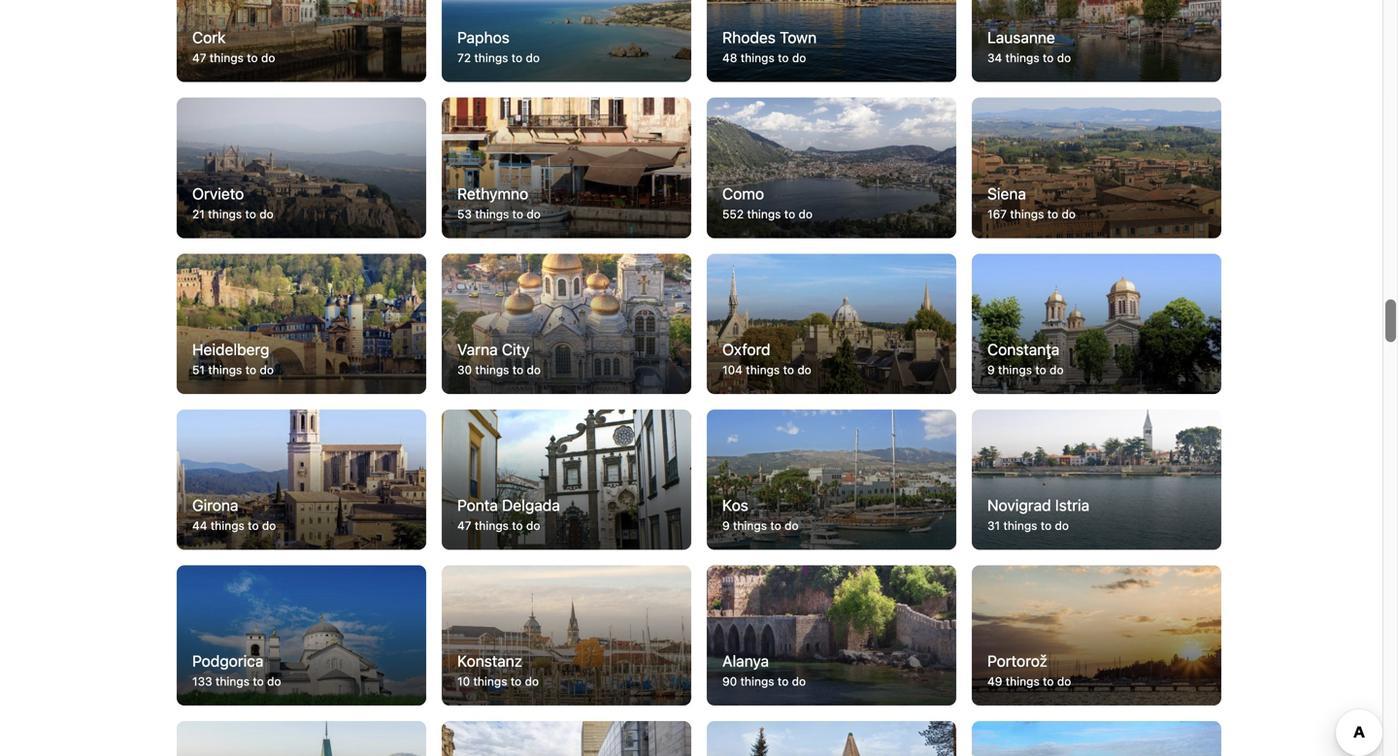 Task type: locate. For each thing, give the bounding box(es) containing it.
things inside constanţa 9 things to do
[[998, 363, 1032, 377]]

to for siena
[[1048, 207, 1059, 221]]

do inside podgorica 133 things to do
[[267, 675, 281, 689]]

to inside paphos 72 things to do
[[512, 51, 523, 65]]

things inside oxford 104 things to do
[[746, 363, 780, 377]]

9 down constanţa
[[988, 363, 995, 377]]

to inside "alanya 90 things to do"
[[778, 675, 789, 689]]

do inside siena 167 things to do
[[1062, 207, 1076, 221]]

to inside novigrad istria 31 things to do
[[1041, 519, 1052, 533]]

53
[[457, 207, 472, 221]]

to
[[247, 51, 258, 65], [512, 51, 523, 65], [778, 51, 789, 65], [1043, 51, 1054, 65], [245, 207, 256, 221], [512, 207, 523, 221], [784, 207, 795, 221], [1048, 207, 1059, 221], [245, 363, 256, 377], [513, 363, 524, 377], [783, 363, 794, 377], [1035, 363, 1047, 377], [248, 519, 259, 533], [512, 519, 523, 533], [770, 519, 781, 533], [1041, 519, 1052, 533], [253, 675, 264, 689], [511, 675, 522, 689], [778, 675, 789, 689], [1043, 675, 1054, 689]]

things for como
[[747, 207, 781, 221]]

things for paphos
[[474, 51, 508, 65]]

44
[[192, 519, 207, 533]]

47
[[192, 51, 206, 65], [457, 519, 471, 533]]

to for alanya
[[778, 675, 789, 689]]

9 down kos
[[722, 519, 730, 533]]

1 horizontal spatial 47
[[457, 519, 471, 533]]

do
[[261, 51, 275, 65], [526, 51, 540, 65], [792, 51, 806, 65], [1057, 51, 1071, 65], [260, 207, 274, 221], [527, 207, 541, 221], [799, 207, 813, 221], [1062, 207, 1076, 221], [260, 363, 274, 377], [527, 363, 541, 377], [798, 363, 812, 377], [1050, 363, 1064, 377], [262, 519, 276, 533], [526, 519, 540, 533], [785, 519, 799, 533], [1055, 519, 1069, 533], [267, 675, 281, 689], [525, 675, 539, 689], [792, 675, 806, 689], [1057, 675, 1071, 689]]

to inside 'rhodes town 48 things to do'
[[778, 51, 789, 65]]

to for lausanne
[[1043, 51, 1054, 65]]

do inside paphos 72 things to do
[[526, 51, 540, 65]]

things inside siena 167 things to do
[[1010, 207, 1044, 221]]

to inside konstanz 10 things to do
[[511, 675, 522, 689]]

47 down ponta
[[457, 519, 471, 533]]

0 vertical spatial 47
[[192, 51, 206, 65]]

podgorica image
[[177, 566, 426, 706]]

things down girona
[[211, 519, 245, 533]]

things down lausanne
[[1006, 51, 1040, 65]]

9
[[988, 363, 995, 377], [722, 519, 730, 533]]

things inside kos 9 things to do
[[733, 519, 767, 533]]

do inside the portorož 49 things to do
[[1057, 675, 1071, 689]]

1 horizontal spatial 9
[[988, 363, 995, 377]]

oxford
[[722, 340, 771, 359]]

lausanne 34 things to do
[[988, 28, 1071, 65]]

47 inside the ponta delgada 47 things to do
[[457, 519, 471, 533]]

1 vertical spatial 47
[[457, 519, 471, 533]]

things inside konstanz 10 things to do
[[473, 675, 507, 689]]

things inside 'lausanne 34 things to do'
[[1006, 51, 1040, 65]]

constanţa image
[[972, 254, 1222, 394]]

things down varna
[[475, 363, 509, 377]]

to inside the ponta delgada 47 things to do
[[512, 519, 523, 533]]

novigrad istria 31 things to do
[[988, 496, 1090, 533]]

do inside heidelberg 51 things to do
[[260, 363, 274, 377]]

0 horizontal spatial 47
[[192, 51, 206, 65]]

things inside orvieto 21 things to do
[[208, 207, 242, 221]]

things inside paphos 72 things to do
[[474, 51, 508, 65]]

47 down cork
[[192, 51, 206, 65]]

to inside constanţa 9 things to do
[[1035, 363, 1047, 377]]

ponta
[[457, 496, 498, 515]]

things inside cork 47 things to do
[[210, 51, 244, 65]]

do for rethymno
[[527, 207, 541, 221]]

things for oxford
[[746, 363, 780, 377]]

things down paphos in the top of the page
[[474, 51, 508, 65]]

things inside como 552 things to do
[[747, 207, 781, 221]]

to for constanţa
[[1035, 363, 1047, 377]]

to inside kos 9 things to do
[[770, 519, 781, 533]]

to for girona
[[248, 519, 259, 533]]

to inside heidelberg 51 things to do
[[245, 363, 256, 377]]

10
[[457, 675, 470, 689]]

do inside novigrad istria 31 things to do
[[1055, 519, 1069, 533]]

104
[[722, 363, 743, 377]]

things down novigrad
[[1004, 519, 1037, 533]]

to for como
[[784, 207, 795, 221]]

things for portorož
[[1006, 675, 1040, 689]]

to for paphos
[[512, 51, 523, 65]]

do for alanya
[[792, 675, 806, 689]]

do inside como 552 things to do
[[799, 207, 813, 221]]

9 inside kos 9 things to do
[[722, 519, 730, 533]]

do for siena
[[1062, 207, 1076, 221]]

konstanz
[[457, 652, 523, 671]]

novigrad
[[988, 496, 1051, 515]]

lausanne image
[[972, 0, 1222, 82]]

31
[[988, 519, 1000, 533]]

things for girona
[[211, 519, 245, 533]]

constanţa
[[988, 340, 1060, 359]]

portorož image
[[972, 566, 1222, 706]]

to inside girona 44 things to do
[[248, 519, 259, 533]]

como
[[722, 184, 764, 203]]

0 vertical spatial 9
[[988, 363, 995, 377]]

things inside rethymno 53 things to do
[[475, 207, 509, 221]]

things down rethymno
[[475, 207, 509, 221]]

cork 47 things to do
[[192, 28, 275, 65]]

to inside the portorož 49 things to do
[[1043, 675, 1054, 689]]

do for cork
[[261, 51, 275, 65]]

to inside siena 167 things to do
[[1048, 207, 1059, 221]]

things down konstanz
[[473, 675, 507, 689]]

do inside cork 47 things to do
[[261, 51, 275, 65]]

things for kos
[[733, 519, 767, 533]]

things inside the portorož 49 things to do
[[1006, 675, 1040, 689]]

things down kos
[[733, 519, 767, 533]]

do inside konstanz 10 things to do
[[525, 675, 539, 689]]

orvieto image
[[177, 98, 426, 238]]

do for kos
[[785, 519, 799, 533]]

manchester image
[[442, 722, 691, 756]]

to for cork
[[247, 51, 258, 65]]

to inside orvieto 21 things to do
[[245, 207, 256, 221]]

do inside constanţa 9 things to do
[[1050, 363, 1064, 377]]

things down portorož
[[1006, 675, 1040, 689]]

do inside oxford 104 things to do
[[798, 363, 812, 377]]

paphos 72 things to do
[[457, 28, 540, 65]]

do for lausanne
[[1057, 51, 1071, 65]]

do inside rethymno 53 things to do
[[527, 207, 541, 221]]

alanya 90 things to do
[[722, 652, 806, 689]]

varna city 30 things to do
[[457, 340, 541, 377]]

things down cork
[[210, 51, 244, 65]]

things down constanţa
[[998, 363, 1032, 377]]

things down oxford
[[746, 363, 780, 377]]

to inside como 552 things to do
[[784, 207, 795, 221]]

rhodes town 48 things to do
[[722, 28, 817, 65]]

things down the siena
[[1010, 207, 1044, 221]]

do inside girona 44 things to do
[[262, 519, 276, 533]]

things
[[210, 51, 244, 65], [474, 51, 508, 65], [741, 51, 775, 65], [1006, 51, 1040, 65], [208, 207, 242, 221], [475, 207, 509, 221], [747, 207, 781, 221], [1010, 207, 1044, 221], [208, 363, 242, 377], [475, 363, 509, 377], [746, 363, 780, 377], [998, 363, 1032, 377], [211, 519, 245, 533], [475, 519, 509, 533], [733, 519, 767, 533], [1004, 519, 1037, 533], [216, 675, 250, 689], [473, 675, 507, 689], [740, 675, 774, 689], [1006, 675, 1040, 689]]

things down ponta
[[475, 519, 509, 533]]

to inside oxford 104 things to do
[[783, 363, 794, 377]]

things inside "alanya 90 things to do"
[[740, 675, 774, 689]]

things down como
[[747, 207, 781, 221]]

alanya image
[[707, 566, 956, 706]]

istria
[[1055, 496, 1090, 515]]

orvieto 21 things to do
[[192, 184, 274, 221]]

things for heidelberg
[[208, 363, 242, 377]]

90
[[722, 675, 737, 689]]

do inside varna city 30 things to do
[[527, 363, 541, 377]]

things inside girona 44 things to do
[[211, 519, 245, 533]]

things down alanya
[[740, 675, 774, 689]]

1 vertical spatial 9
[[722, 519, 730, 533]]

rethymno image
[[442, 98, 691, 238]]

do inside kos 9 things to do
[[785, 519, 799, 533]]

varna
[[457, 340, 498, 359]]

to inside rethymno 53 things to do
[[512, 207, 523, 221]]

do for orvieto
[[260, 207, 274, 221]]

things inside podgorica 133 things to do
[[216, 675, 250, 689]]

kos 9 things to do
[[722, 496, 799, 533]]

portorož 49 things to do
[[988, 652, 1071, 689]]

heidelberg 51 things to do
[[192, 340, 274, 377]]

to inside podgorica 133 things to do
[[253, 675, 264, 689]]

167
[[988, 207, 1007, 221]]

to inside cork 47 things to do
[[247, 51, 258, 65]]

lausanne
[[988, 28, 1055, 47]]

do inside 'lausanne 34 things to do'
[[1057, 51, 1071, 65]]

things down orvieto
[[208, 207, 242, 221]]

things down heidelberg
[[208, 363, 242, 377]]

0 horizontal spatial 9
[[722, 519, 730, 533]]

do for heidelberg
[[260, 363, 274, 377]]

to inside 'lausanne 34 things to do'
[[1043, 51, 1054, 65]]

things down podgorica
[[216, 675, 250, 689]]

cork
[[192, 28, 226, 47]]

9 inside constanţa 9 things to do
[[988, 363, 995, 377]]

do inside "alanya 90 things to do"
[[792, 675, 806, 689]]

things inside heidelberg 51 things to do
[[208, 363, 242, 377]]

konstanz 10 things to do
[[457, 652, 539, 689]]

things down rhodes
[[741, 51, 775, 65]]

do inside orvieto 21 things to do
[[260, 207, 274, 221]]



Task type: describe. For each thing, give the bounding box(es) containing it.
constanţa 9 things to do
[[988, 340, 1064, 377]]

leeds image
[[972, 722, 1222, 756]]

things for konstanz
[[473, 675, 507, 689]]

como 552 things to do
[[722, 184, 813, 221]]

rethymno
[[457, 184, 528, 203]]

to for orvieto
[[245, 207, 256, 221]]

freiburg im breisgau image
[[177, 722, 426, 756]]

72
[[457, 51, 471, 65]]

to for oxford
[[783, 363, 794, 377]]

21
[[192, 207, 205, 221]]

to for podgorica
[[253, 675, 264, 689]]

to for kos
[[770, 519, 781, 533]]

heidelberg image
[[177, 254, 426, 394]]

34
[[988, 51, 1002, 65]]

alanya
[[722, 652, 769, 671]]

48
[[722, 51, 737, 65]]

como image
[[707, 98, 956, 238]]

podgorica
[[192, 652, 264, 671]]

51
[[192, 363, 205, 377]]

cork image
[[177, 0, 426, 82]]

do for paphos
[[526, 51, 540, 65]]

9 for constanţa
[[988, 363, 995, 377]]

do for portorož
[[1057, 675, 1071, 689]]

things for constanţa
[[998, 363, 1032, 377]]

to for rethymno
[[512, 207, 523, 221]]

kos
[[722, 496, 748, 515]]

portorož
[[988, 652, 1048, 671]]

podgorica 133 things to do
[[192, 652, 281, 689]]

paphos image
[[442, 0, 691, 82]]

rhodes town image
[[707, 0, 956, 82]]

novigrad istria image
[[972, 410, 1222, 550]]

rethymno 53 things to do
[[457, 184, 541, 221]]

to for heidelberg
[[245, 363, 256, 377]]

things inside the ponta delgada 47 things to do
[[475, 519, 509, 533]]

orvieto
[[192, 184, 244, 203]]

oxford image
[[707, 254, 956, 394]]

things inside novigrad istria 31 things to do
[[1004, 519, 1037, 533]]

oxford 104 things to do
[[722, 340, 812, 377]]

49
[[988, 675, 1002, 689]]

things for podgorica
[[216, 675, 250, 689]]

things for orvieto
[[208, 207, 242, 221]]

things for cork
[[210, 51, 244, 65]]

things inside 'rhodes town 48 things to do'
[[741, 51, 775, 65]]

to for konstanz
[[511, 675, 522, 689]]

things for lausanne
[[1006, 51, 1040, 65]]

to inside varna city 30 things to do
[[513, 363, 524, 377]]

do for konstanz
[[525, 675, 539, 689]]

siena image
[[972, 98, 1222, 238]]

do for como
[[799, 207, 813, 221]]

varna city image
[[442, 254, 691, 394]]

heidelberg
[[192, 340, 269, 359]]

things for alanya
[[740, 675, 774, 689]]

konstanz image
[[442, 566, 691, 706]]

town
[[780, 28, 817, 47]]

things inside varna city 30 things to do
[[475, 363, 509, 377]]

do inside the ponta delgada 47 things to do
[[526, 519, 540, 533]]

9 for kos
[[722, 519, 730, 533]]

to for portorož
[[1043, 675, 1054, 689]]

do for constanţa
[[1050, 363, 1064, 377]]

do for oxford
[[798, 363, 812, 377]]

kos image
[[707, 410, 956, 550]]

552
[[722, 207, 744, 221]]

siena 167 things to do
[[988, 184, 1076, 221]]

do for girona
[[262, 519, 276, 533]]

girona 44 things to do
[[192, 496, 276, 533]]

do inside 'rhodes town 48 things to do'
[[792, 51, 806, 65]]

girona image
[[177, 410, 426, 550]]

girona
[[192, 496, 238, 515]]

do for podgorica
[[267, 675, 281, 689]]

siena
[[988, 184, 1026, 203]]

rovaniemi image
[[707, 722, 956, 756]]

ponta delgada image
[[442, 410, 691, 550]]

rhodes
[[722, 28, 776, 47]]

delgada
[[502, 496, 560, 515]]

things for rethymno
[[475, 207, 509, 221]]

ponta delgada 47 things to do
[[457, 496, 560, 533]]

133
[[192, 675, 212, 689]]

paphos
[[457, 28, 510, 47]]

47 inside cork 47 things to do
[[192, 51, 206, 65]]

city
[[502, 340, 530, 359]]

things for siena
[[1010, 207, 1044, 221]]

30
[[457, 363, 472, 377]]



Task type: vqa. For each thing, say whether or not it's contained in the screenshot.
things within the Siena 167 things to do
yes



